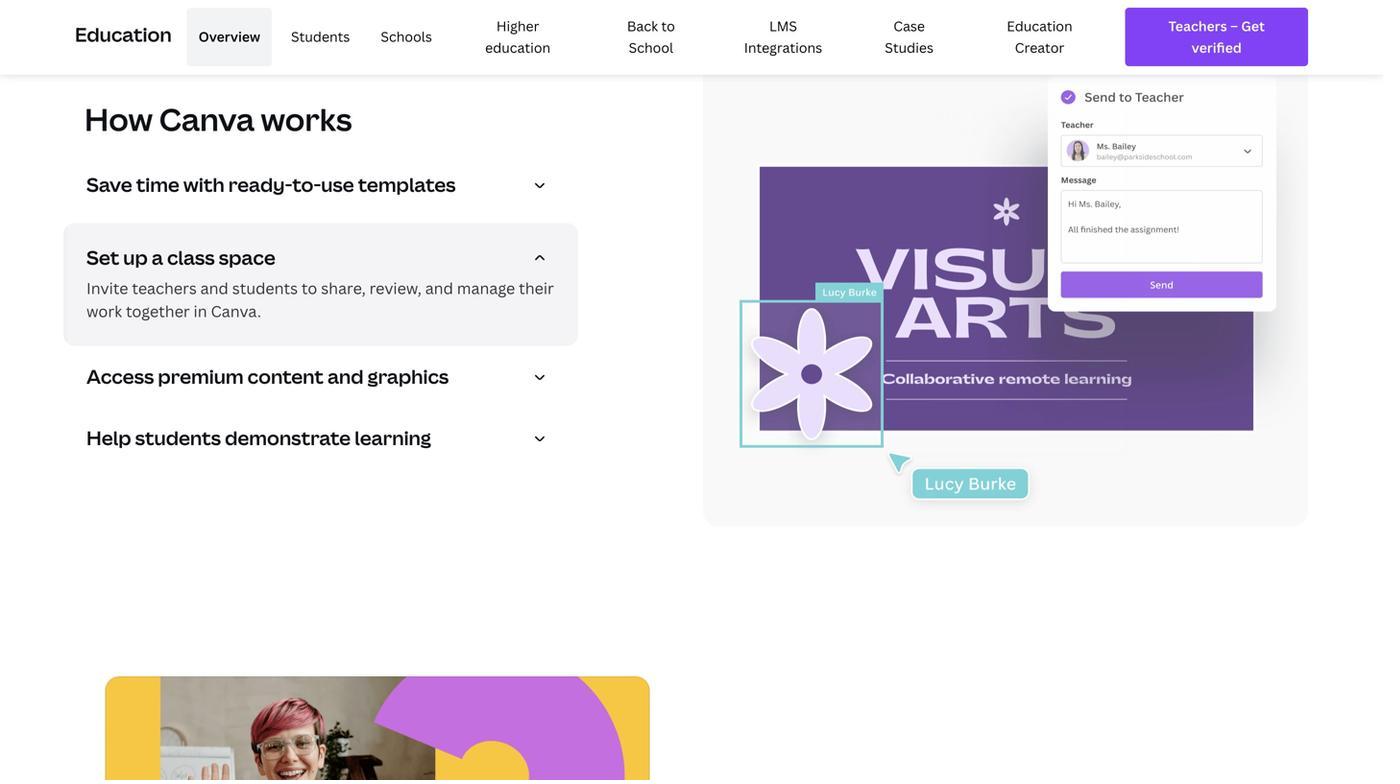 Task type: describe. For each thing, give the bounding box(es) containing it.
integrations
[[744, 38, 822, 57]]

to-
[[292, 171, 321, 198]]

their
[[519, 278, 554, 299]]

students inside dropdown button
[[135, 425, 221, 451]]

overview
[[199, 28, 260, 46]]

invite teachers and students to share, review, and manage their work together in canva.
[[86, 278, 554, 322]]

teachers
[[132, 278, 197, 299]]

schools link
[[369, 8, 444, 66]]

creator
[[1015, 38, 1064, 57]]

education for education
[[75, 21, 172, 48]]

to inside back to school
[[661, 17, 675, 35]]

education creator link
[[970, 8, 1110, 66]]

content
[[247, 363, 324, 390]]

school
[[629, 38, 673, 57]]

education creator
[[1007, 17, 1072, 57]]

schools
[[381, 28, 432, 46]]

menu bar inside the education element
[[179, 8, 1110, 66]]

class
[[167, 244, 215, 271]]

save time with ready-to-use templates
[[86, 171, 456, 198]]

access premium content and graphics button
[[86, 363, 563, 396]]

with
[[183, 171, 224, 198]]

set
[[86, 244, 119, 271]]

to inside invite teachers and students to share, review, and manage their work together in canva.
[[302, 278, 317, 299]]

demonstrate
[[225, 425, 351, 451]]

lms
[[769, 17, 797, 35]]

invite
[[86, 278, 128, 299]]

education element
[[75, 0, 1308, 74]]

access premium content and graphics
[[86, 363, 449, 390]]

students
[[291, 28, 350, 46]]

education for education creator
[[1007, 17, 1072, 35]]

in
[[194, 301, 207, 322]]

canva.
[[211, 301, 261, 322]]

students inside invite teachers and students to share, review, and manage their work together in canva.
[[232, 278, 298, 299]]

share,
[[321, 278, 366, 299]]

help students demonstrate learning
[[86, 425, 431, 451]]

studies
[[885, 38, 934, 57]]

back to school link
[[592, 8, 710, 66]]

a
[[152, 244, 163, 271]]



Task type: vqa. For each thing, say whether or not it's contained in the screenshot.
Convert
no



Task type: locate. For each thing, give the bounding box(es) containing it.
to
[[661, 17, 675, 35], [302, 278, 317, 299]]

education
[[1007, 17, 1072, 35], [75, 21, 172, 48]]

space
[[219, 244, 275, 271]]

to right back
[[661, 17, 675, 35]]

higher education link
[[451, 8, 584, 66]]

set up a class space
[[86, 244, 275, 271]]

together
[[126, 301, 190, 322]]

save
[[86, 171, 132, 198]]

menu bar
[[179, 8, 1110, 66]]

back to school
[[627, 17, 675, 57]]

education up creator
[[1007, 17, 1072, 35]]

and right the review,
[[425, 278, 453, 299]]

ready-
[[228, 171, 292, 198]]

to down 'set up a class space' dropdown button
[[302, 278, 317, 299]]

lms integrations
[[744, 17, 822, 57]]

education
[[485, 38, 551, 57]]

0 horizontal spatial and
[[200, 278, 228, 299]]

1 horizontal spatial education
[[1007, 17, 1072, 35]]

0 vertical spatial to
[[661, 17, 675, 35]]

review,
[[369, 278, 422, 299]]

overview link
[[187, 8, 272, 66]]

and up in
[[200, 278, 228, 299]]

graphics
[[368, 363, 449, 390]]

1 horizontal spatial and
[[327, 363, 364, 390]]

0 horizontal spatial to
[[302, 278, 317, 299]]

templates
[[358, 171, 456, 198]]

and inside dropdown button
[[327, 363, 364, 390]]

teachers – get verified image
[[1142, 15, 1291, 58]]

students link
[[280, 8, 362, 66]]

0 horizontal spatial education
[[75, 21, 172, 48]]

learning
[[355, 425, 431, 451]]

how
[[85, 98, 153, 140]]

students
[[232, 278, 298, 299], [135, 425, 221, 451]]

access
[[86, 363, 154, 390]]

case studies
[[885, 17, 934, 57]]

back
[[627, 17, 658, 35]]

case
[[893, 17, 925, 35]]

higher education
[[485, 17, 551, 57]]

time
[[136, 171, 179, 198]]

2 horizontal spatial and
[[425, 278, 453, 299]]

0 vertical spatial students
[[232, 278, 298, 299]]

students down space
[[232, 278, 298, 299]]

save time with ready-to-use templates button
[[86, 171, 563, 204]]

case studies link
[[856, 8, 962, 66]]

higher
[[496, 17, 539, 35]]

set up a class space button
[[86, 244, 563, 277]]

0 horizontal spatial students
[[135, 425, 221, 451]]

work
[[86, 301, 122, 322]]

canva
[[159, 98, 255, 140]]

use
[[321, 171, 354, 198]]

education up how
[[75, 21, 172, 48]]

help students demonstrate learning button
[[86, 425, 563, 458]]

1 vertical spatial to
[[302, 278, 317, 299]]

up
[[123, 244, 148, 271]]

1 horizontal spatial students
[[232, 278, 298, 299]]

lms integrations link
[[718, 8, 849, 66]]

premium
[[158, 363, 244, 390]]

help
[[86, 425, 131, 451]]

menu bar containing higher education
[[179, 8, 1110, 66]]

and right content
[[327, 363, 364, 390]]

students down "premium"
[[135, 425, 221, 451]]

and
[[200, 278, 228, 299], [425, 278, 453, 299], [327, 363, 364, 390]]

templates available to teachers image
[[703, 43, 1308, 527]]

how canva works
[[85, 98, 352, 140]]

manage
[[457, 278, 515, 299]]

1 horizontal spatial to
[[661, 17, 675, 35]]

1 vertical spatial students
[[135, 425, 221, 451]]

works
[[261, 98, 352, 140]]



